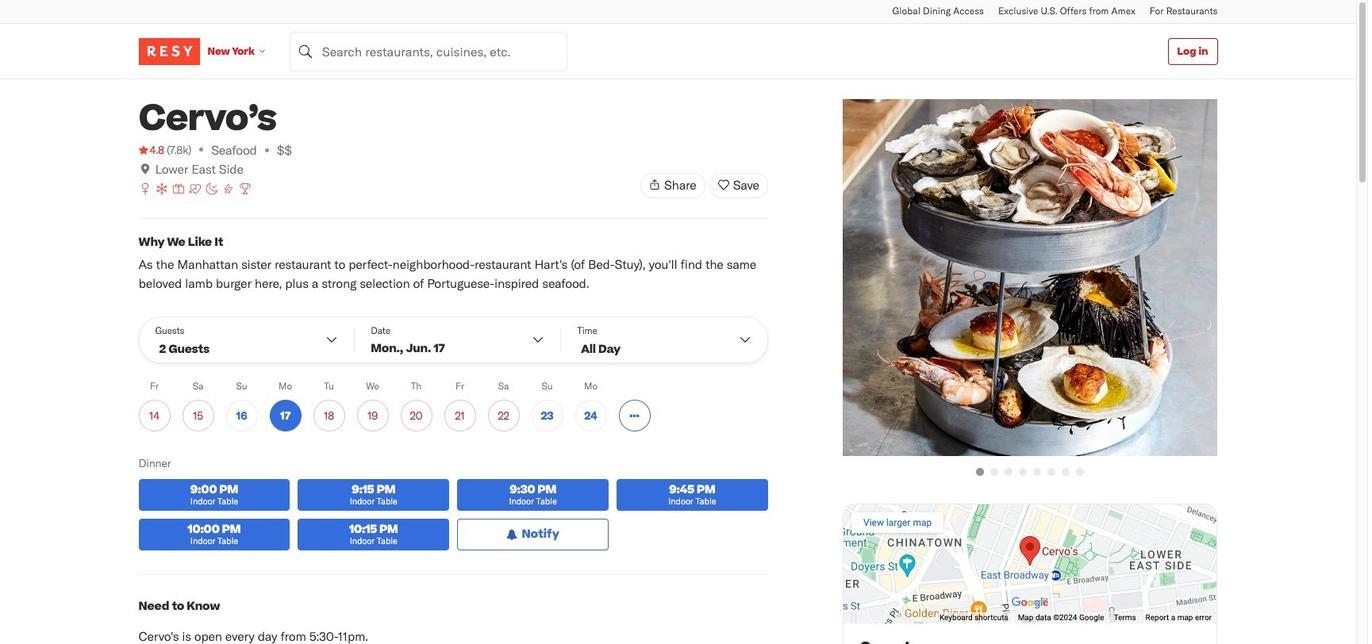 Task type: describe. For each thing, give the bounding box(es) containing it.
Search restaurants, cuisines, etc. text field
[[290, 31, 568, 71]]



Task type: locate. For each thing, give the bounding box(es) containing it.
4.8 out of 5 stars image
[[139, 142, 164, 158]]

None field
[[290, 31, 568, 71]]



Task type: vqa. For each thing, say whether or not it's contained in the screenshot.
4.6 Out Of 5 Stars icon
no



